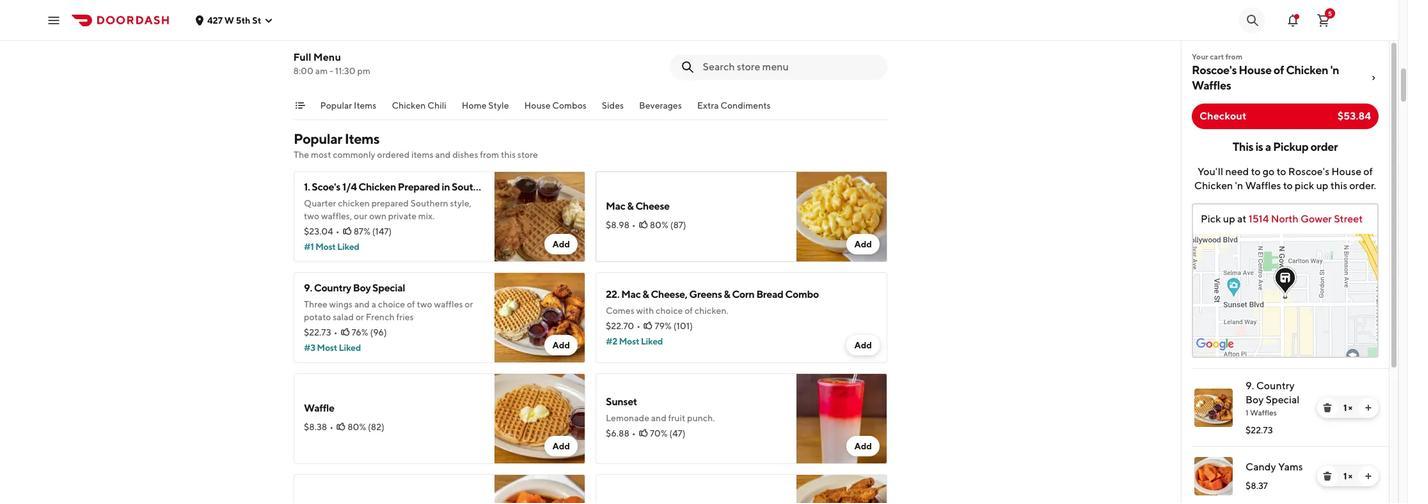 Task type: locate. For each thing, give the bounding box(es) containing it.
chicken down notification bell icon
[[1287, 63, 1329, 77]]

0 horizontal spatial special
[[373, 282, 405, 294]]

0 vertical spatial popular
[[321, 101, 353, 111]]

76%
[[352, 328, 369, 338]]

1 ×
[[1344, 403, 1353, 414], [1344, 472, 1353, 482]]

0 horizontal spatial 9.
[[304, 282, 312, 294]]

style,
[[450, 198, 472, 209]]

0 horizontal spatial boy
[[353, 282, 371, 294]]

special inside 9. country boy special 1 waffles
[[1267, 394, 1300, 406]]

0 vertical spatial country
[[314, 282, 351, 294]]

1 vertical spatial 'n
[[1236, 180, 1244, 192]]

boy inside 9. country boy special three wings and a choice of two waffles or potato salad or french fries
[[353, 282, 371, 294]]

to left pick
[[1284, 180, 1294, 192]]

or
[[465, 300, 473, 310], [356, 312, 364, 323]]

1 vertical spatial a
[[372, 300, 376, 310]]

1 horizontal spatial choice
[[656, 306, 683, 316]]

0 vertical spatial 9. country boy special image
[[495, 273, 586, 364]]

1 vertical spatial 9.
[[1246, 380, 1255, 392]]

1 vertical spatial 1 ×
[[1344, 472, 1353, 482]]

up left at
[[1224, 213, 1236, 225]]

$53.84
[[1338, 110, 1372, 122]]

1 vertical spatial from
[[480, 150, 499, 160]]

roscoe's up pick
[[1289, 166, 1330, 178]]

1 vertical spatial style
[[496, 181, 519, 193]]

× right remove item from cart icon
[[1349, 403, 1353, 414]]

most for mac
[[619, 337, 640, 347]]

chicken
[[1287, 63, 1329, 77], [392, 101, 426, 111], [1195, 180, 1234, 192], [359, 181, 396, 193]]

popular inside popular items button
[[321, 101, 353, 111]]

0 vertical spatial waffles
[[1193, 79, 1232, 92]]

0 horizontal spatial 80%
[[348, 423, 366, 433]]

most down $22.73 •
[[317, 343, 337, 353]]

pm
[[358, 66, 371, 76]]

1 horizontal spatial 9.
[[1246, 380, 1255, 392]]

9. country boy special 1 waffles
[[1246, 380, 1300, 418]]

southern up style,
[[452, 181, 494, 193]]

1 right remove item from cart icon
[[1344, 403, 1348, 414]]

1 vertical spatial ×
[[1349, 472, 1353, 482]]

2 vertical spatial and
[[652, 414, 667, 424]]

80%
[[650, 220, 669, 230], [348, 423, 366, 433]]

1 horizontal spatial candy yams image
[[1195, 458, 1234, 496]]

add
[[553, 239, 570, 250], [855, 239, 873, 250], [553, 341, 570, 351], [855, 341, 873, 351], [553, 442, 570, 452], [855, 442, 873, 452]]

1 vertical spatial special
[[1267, 394, 1300, 406]]

one wing image
[[797, 475, 888, 504]]

1 horizontal spatial this
[[1331, 180, 1348, 192]]

9.
[[304, 282, 312, 294], [1246, 380, 1255, 392]]

1 horizontal spatial boy
[[1246, 394, 1265, 406]]

0 vertical spatial roscoe's
[[1193, 63, 1238, 77]]

add one to cart image
[[1364, 403, 1374, 414], [1364, 472, 1374, 482]]

chicken
[[338, 198, 370, 209]]

items up commonly
[[345, 131, 380, 147]]

liked for 1/4
[[337, 242, 359, 252]]

up
[[1317, 180, 1329, 192], [1224, 213, 1236, 225]]

house
[[1240, 63, 1272, 77], [525, 101, 551, 111], [1332, 166, 1362, 178]]

1 vertical spatial or
[[356, 312, 364, 323]]

add for 9. country boy special
[[553, 341, 570, 351]]

79% (101)
[[655, 321, 693, 332]]

1 horizontal spatial $22.73
[[1246, 426, 1274, 436]]

liked down the 87% at the top of the page
[[337, 242, 359, 252]]

southern
[[452, 181, 494, 193], [411, 198, 449, 209]]

2 horizontal spatial house
[[1332, 166, 1362, 178]]

1 vertical spatial country
[[1257, 380, 1295, 392]]

1 horizontal spatial 9. country boy special image
[[1195, 389, 1234, 428]]

liked down "76%"
[[339, 343, 361, 353]]

0 horizontal spatial and
[[355, 300, 370, 310]]

#1 most liked
[[304, 242, 359, 252]]

1 right remove item from cart image
[[1344, 472, 1348, 482]]

and inside popular items the most commonly ordered items and dishes from this store
[[436, 150, 451, 160]]

2 × from the top
[[1349, 472, 1353, 482]]

of inside roscoe's house of chicken 'n waffles
[[1274, 63, 1285, 77]]

0 vertical spatial items
[[354, 101, 377, 111]]

or up "76%"
[[356, 312, 364, 323]]

add for waffle
[[553, 442, 570, 452]]

special for 9. country boy special three wings and a choice of two waffles or potato salad or french fries
[[373, 282, 405, 294]]

popular inside popular items the most commonly ordered items and dishes from this store
[[294, 131, 342, 147]]

0 vertical spatial 'n
[[1331, 63, 1340, 77]]

•
[[632, 220, 636, 230], [336, 227, 340, 237], [637, 321, 641, 332], [334, 328, 338, 338], [330, 423, 334, 433], [632, 429, 636, 439]]

$22.73
[[304, 328, 331, 338], [1246, 426, 1274, 436]]

this left order.
[[1331, 180, 1348, 192]]

choice inside 22. mac & cheese, greens & corn bread combo comes with choice of chicken.
[[656, 306, 683, 316]]

1/4
[[342, 181, 357, 193]]

combo
[[786, 289, 819, 301]]

0 horizontal spatial southern
[[411, 198, 449, 209]]

chicken up prepared on the top of the page
[[359, 181, 396, 193]]

sunset image
[[797, 374, 888, 465]]

2 add one to cart image from the top
[[1364, 472, 1374, 482]]

1 add one to cart image from the top
[[1364, 403, 1374, 414]]

items inside button
[[354, 101, 377, 111]]

0 horizontal spatial country
[[314, 282, 351, 294]]

from inside popular items the most commonly ordered items and dishes from this store
[[480, 150, 499, 160]]

you'll need to go to roscoe's house of chicken 'n waffles to pick up this order.
[[1195, 166, 1377, 192]]

0 vertical spatial special
[[373, 282, 405, 294]]

9. for 9. country boy special 1 waffles
[[1246, 380, 1255, 392]]

remove item from cart image
[[1323, 403, 1333, 414]]

most down $23.04 •
[[316, 242, 336, 252]]

pick up at 1514 north gower street
[[1202, 213, 1364, 225]]

9. inside 9. country boy special three wings and a choice of two waffles or potato salad or french fries
[[304, 282, 312, 294]]

waffles
[[1193, 79, 1232, 92], [1246, 180, 1282, 192], [1251, 408, 1278, 418]]

waffles inside 9. country boy special 1 waffles
[[1251, 408, 1278, 418]]

popular
[[321, 101, 353, 111], [294, 131, 342, 147]]

special left remove item from cart icon
[[1267, 394, 1300, 406]]

$22.73 for $22.73
[[1246, 426, 1274, 436]]

and up 70% on the left bottom of page
[[652, 414, 667, 424]]

0 vertical spatial 80%
[[650, 220, 669, 230]]

1 vertical spatial 9. country boy special image
[[1195, 389, 1234, 428]]

up right pick
[[1317, 180, 1329, 192]]

special up french at left
[[373, 282, 405, 294]]

items inside popular items the most commonly ordered items and dishes from this store
[[345, 131, 380, 147]]

1 vertical spatial this
[[1331, 180, 1348, 192]]

southern up mix.
[[411, 198, 449, 209]]

style
[[489, 101, 510, 111], [496, 181, 519, 193]]

roscoe's down cart
[[1193, 63, 1238, 77]]

1 vertical spatial roscoe's
[[1289, 166, 1330, 178]]

1 vertical spatial two
[[417, 300, 433, 310]]

1 horizontal spatial two
[[417, 300, 433, 310]]

0 horizontal spatial this
[[501, 150, 516, 160]]

add one to cart image right remove item from cart image
[[1364, 472, 1374, 482]]

and
[[436, 150, 451, 160], [355, 300, 370, 310], [652, 414, 667, 424]]

1 horizontal spatial 'n
[[1331, 63, 1340, 77]]

• right $6.88
[[632, 429, 636, 439]]

items for popular items
[[354, 101, 377, 111]]

5 button
[[1312, 7, 1337, 33]]

popular down -
[[321, 101, 353, 111]]

0 horizontal spatial up
[[1224, 213, 1236, 225]]

1 vertical spatial boy
[[1246, 394, 1265, 406]]

cart
[[1211, 52, 1225, 61]]

house up order.
[[1332, 166, 1362, 178]]

liked
[[337, 242, 359, 252], [641, 337, 663, 347], [339, 343, 361, 353]]

1 for 9. country boy special
[[1344, 403, 1348, 414]]

9. inside 9. country boy special 1 waffles
[[1246, 380, 1255, 392]]

mac right 22.
[[622, 289, 641, 301]]

0 vertical spatial this
[[501, 150, 516, 160]]

roscoe's house of chicken 'n waffles link
[[1193, 63, 1380, 93]]

1 horizontal spatial roscoe's
[[1289, 166, 1330, 178]]

2 vertical spatial waffles
[[1251, 408, 1278, 418]]

0 vertical spatial two
[[304, 211, 319, 221]]

× right remove item from cart image
[[1349, 472, 1353, 482]]

0 horizontal spatial $22.73
[[304, 328, 331, 338]]

0 vertical spatial ×
[[1349, 403, 1353, 414]]

$6.88
[[606, 429, 630, 439]]

to right go
[[1277, 166, 1287, 178]]

waffles down go
[[1246, 180, 1282, 192]]

0 horizontal spatial house
[[525, 101, 551, 111]]

0 vertical spatial up
[[1317, 180, 1329, 192]]

and right wings
[[355, 300, 370, 310]]

style right 'home' at the top of the page
[[489, 101, 510, 111]]

chicken inside button
[[392, 101, 426, 111]]

waffles up 'candy' on the right of the page
[[1251, 408, 1278, 418]]

style inside button
[[489, 101, 510, 111]]

0 vertical spatial 9.
[[304, 282, 312, 294]]

1 for candy yams
[[1344, 472, 1348, 482]]

style down store
[[496, 181, 519, 193]]

• right $8.38
[[330, 423, 334, 433]]

mac inside 22. mac & cheese, greens & corn bread combo comes with choice of chicken.
[[622, 289, 641, 301]]

0 vertical spatial $22.73
[[304, 328, 331, 338]]

popular up most
[[294, 131, 342, 147]]

add button for waffle
[[545, 437, 578, 457]]

items
[[354, 101, 377, 111], [345, 131, 380, 147]]

$22.73 for $22.73 •
[[304, 328, 331, 338]]

sunset lemonade and fruit punch.
[[606, 396, 715, 424]]

waffles inside roscoe's house of chicken 'n waffles
[[1193, 79, 1232, 92]]

and right items
[[436, 150, 451, 160]]

a right is
[[1266, 140, 1272, 154]]

bread
[[757, 289, 784, 301]]

$22.73 inside list
[[1246, 426, 1274, 436]]

of
[[1274, 63, 1285, 77], [1364, 166, 1374, 178], [407, 300, 415, 310], [685, 306, 693, 316]]

0 vertical spatial add one to cart image
[[1364, 403, 1374, 414]]

chicken inside you'll need to go to roscoe's house of chicken 'n waffles to pick up this order.
[[1195, 180, 1234, 192]]

• for 22. mac & cheese, greens & corn bread combo
[[637, 321, 641, 332]]

0 horizontal spatial 'n
[[1236, 180, 1244, 192]]

1 vertical spatial 80%
[[348, 423, 366, 433]]

house down your cart from
[[1240, 63, 1272, 77]]

add for 1. scoe's 1/4 chicken prepared in southern style
[[553, 239, 570, 250]]

1 vertical spatial add one to cart image
[[1364, 472, 1374, 482]]

1 vertical spatial and
[[355, 300, 370, 310]]

& up the with
[[643, 289, 649, 301]]

427 w 5th st
[[207, 15, 261, 25]]

1 horizontal spatial house
[[1240, 63, 1272, 77]]

$22.73 down 9. country boy special 1 waffles
[[1246, 426, 1274, 436]]

22.
[[606, 289, 620, 301]]

0 vertical spatial a
[[1266, 140, 1272, 154]]

items for popular items the most commonly ordered items and dishes from this store
[[345, 131, 380, 147]]

chili
[[428, 101, 447, 111]]

add one to cart image right remove item from cart icon
[[1364, 403, 1374, 414]]

9. country boy special image inside list
[[1195, 389, 1234, 428]]

add button for 1. scoe's 1/4 chicken prepared in southern style
[[545, 234, 578, 255]]

• up #3 most liked
[[334, 328, 338, 338]]

2 horizontal spatial and
[[652, 414, 667, 424]]

style inside 1. scoe's 1/4 chicken prepared in southern style quarter chicken prepared southern style, two waffles, our own private mix.
[[496, 181, 519, 193]]

this inside you'll need to go to roscoe's house of chicken 'n waffles to pick up this order.
[[1331, 180, 1348, 192]]

80% (87)
[[650, 220, 687, 230]]

0 horizontal spatial a
[[372, 300, 376, 310]]

items down pm at the top left of the page
[[354, 101, 377, 111]]

chicken down you'll
[[1195, 180, 1234, 192]]

special
[[373, 282, 405, 294], [1267, 394, 1300, 406]]

chicken chili button
[[392, 99, 447, 120]]

pickup
[[1274, 140, 1309, 154]]

22. mac & cheese, greens & corn bread combo comes with choice of chicken.
[[606, 289, 819, 316]]

1 horizontal spatial and
[[436, 150, 451, 160]]

your cart from
[[1193, 52, 1243, 61]]

1. scoe's 1/4 chicken prepared in southern style image
[[495, 172, 586, 262]]

0 vertical spatial boy
[[353, 282, 371, 294]]

two left waffles on the left
[[417, 300, 433, 310]]

1. scoe's 1/4 chicken prepared in southern style quarter chicken prepared southern style, two waffles, our own private mix.
[[304, 181, 519, 221]]

0 vertical spatial house
[[1240, 63, 1272, 77]]

waffles
[[434, 300, 463, 310]]

choice up 79% (101)
[[656, 306, 683, 316]]

liked for boy
[[339, 343, 361, 353]]

country inside 9. country boy special 1 waffles
[[1257, 380, 1295, 392]]

open menu image
[[46, 12, 61, 28]]

country
[[314, 282, 351, 294], [1257, 380, 1295, 392]]

of inside 9. country boy special three wings and a choice of two waffles or potato salad or french fries
[[407, 300, 415, 310]]

1 horizontal spatial country
[[1257, 380, 1295, 392]]

waffles for roscoe's
[[1193, 79, 1232, 92]]

1 × for 9. country boy special
[[1344, 403, 1353, 414]]

waffle
[[304, 403, 335, 415]]

chicken left chili
[[392, 101, 426, 111]]

1 × right remove item from cart icon
[[1344, 403, 1353, 414]]

chicken inside 1. scoe's 1/4 chicken prepared in southern style quarter chicken prepared southern style, two waffles, our own private mix.
[[359, 181, 396, 193]]

$22.73 down potato
[[304, 328, 331, 338]]

9. country boy special image
[[495, 273, 586, 364], [1195, 389, 1234, 428]]

80% for mac & cheese
[[650, 220, 669, 230]]

wings
[[329, 300, 353, 310]]

1 horizontal spatial up
[[1317, 180, 1329, 192]]

0 vertical spatial 1 ×
[[1344, 403, 1353, 414]]

a up french at left
[[372, 300, 376, 310]]

9. for 9. country boy special three wings and a choice of two waffles or potato salad or french fries
[[304, 282, 312, 294]]

sides
[[603, 101, 625, 111]]

• up #2 most liked
[[637, 321, 641, 332]]

×
[[1349, 403, 1353, 414], [1349, 472, 1353, 482]]

special inside 9. country boy special three wings and a choice of two waffles or potato salad or french fries
[[373, 282, 405, 294]]

1 vertical spatial popular
[[294, 131, 342, 147]]

5th
[[236, 15, 251, 25]]

cheese
[[636, 200, 670, 213]]

1 up 'candy' on the right of the page
[[1246, 408, 1249, 418]]

to left go
[[1252, 166, 1261, 178]]

$8.37
[[1246, 481, 1269, 492]]

this
[[1233, 140, 1254, 154]]

waffles inside you'll need to go to roscoe's house of chicken 'n waffles to pick up this order.
[[1246, 180, 1282, 192]]

$22.73 •
[[304, 328, 338, 338]]

from right cart
[[1226, 52, 1243, 61]]

salad
[[333, 312, 354, 323]]

11:30
[[336, 66, 356, 76]]

80% left the (87)
[[650, 220, 669, 230]]

house left the combos on the left top
[[525, 101, 551, 111]]

$22.70
[[606, 321, 635, 332]]

1 × from the top
[[1349, 403, 1353, 414]]

'n inside you'll need to go to roscoe's house of chicken 'n waffles to pick up this order.
[[1236, 180, 1244, 192]]

waffles down cart
[[1193, 79, 1232, 92]]

1 horizontal spatial 80%
[[650, 220, 669, 230]]

mac up $8.98
[[606, 200, 626, 213]]

• down waffles,
[[336, 227, 340, 237]]

from right 'dishes'
[[480, 150, 499, 160]]

add one to cart image for candy yams
[[1364, 472, 1374, 482]]

1 horizontal spatial from
[[1226, 52, 1243, 61]]

or right waffles on the left
[[465, 300, 473, 310]]

'n up $53.84
[[1331, 63, 1340, 77]]

0 vertical spatial style
[[489, 101, 510, 111]]

choice up french at left
[[378, 300, 405, 310]]

0 horizontal spatial roscoe's
[[1193, 63, 1238, 77]]

$22.70 •
[[606, 321, 641, 332]]

popular for popular items
[[321, 101, 353, 111]]

pick
[[1202, 213, 1222, 225]]

our
[[354, 211, 368, 221]]

add for sunset
[[855, 442, 873, 452]]

list
[[1182, 369, 1390, 504]]

80% left (82)
[[348, 423, 366, 433]]

candy yams image
[[1195, 458, 1234, 496], [495, 475, 586, 504]]

&
[[628, 200, 634, 213], [643, 289, 649, 301], [724, 289, 731, 301]]

two down quarter
[[304, 211, 319, 221]]

house combos
[[525, 101, 587, 111]]

boy inside 9. country boy special 1 waffles
[[1246, 394, 1265, 406]]

combos
[[553, 101, 587, 111]]

1 1 × from the top
[[1344, 403, 1353, 414]]

& up $8.98 •
[[628, 200, 634, 213]]

1 × right remove item from cart image
[[1344, 472, 1353, 482]]

add one to cart image for 9. country boy special
[[1364, 403, 1374, 414]]

1 vertical spatial waffles
[[1246, 180, 1282, 192]]

1 horizontal spatial special
[[1267, 394, 1300, 406]]

2 1 × from the top
[[1344, 472, 1353, 482]]

menu
[[314, 51, 342, 63]]

private
[[388, 211, 417, 221]]

0 horizontal spatial 9. country boy special image
[[495, 273, 586, 364]]

add for mac & cheese
[[855, 239, 873, 250]]

1 horizontal spatial or
[[465, 300, 473, 310]]

• for sunset
[[632, 429, 636, 439]]

this left store
[[501, 150, 516, 160]]

0 horizontal spatial two
[[304, 211, 319, 221]]

0 vertical spatial and
[[436, 150, 451, 160]]

boy for 9. country boy special three wings and a choice of two waffles or potato salad or french fries
[[353, 282, 371, 294]]

0 horizontal spatial from
[[480, 150, 499, 160]]

'n down need
[[1236, 180, 1244, 192]]

corn
[[732, 289, 755, 301]]

powered by google image
[[1197, 339, 1235, 351]]

(47)
[[670, 429, 686, 439]]

country inside 9. country boy special three wings and a choice of two waffles or potato salad or french fries
[[314, 282, 351, 294]]

1 vertical spatial items
[[345, 131, 380, 147]]

1 vertical spatial $22.73
[[1246, 426, 1274, 436]]

1 vertical spatial mac
[[622, 289, 641, 301]]

liked down 79%
[[641, 337, 663, 347]]

1514
[[1249, 213, 1270, 225]]

greens
[[690, 289, 722, 301]]

of inside you'll need to go to roscoe's house of chicken 'n waffles to pick up this order.
[[1364, 166, 1374, 178]]

& left corn
[[724, 289, 731, 301]]

2 vertical spatial house
[[1332, 166, 1362, 178]]

0 horizontal spatial choice
[[378, 300, 405, 310]]

1 horizontal spatial southern
[[452, 181, 494, 193]]

dishes
[[453, 150, 479, 160]]

the
[[294, 150, 309, 160]]

most down $22.70 •
[[619, 337, 640, 347]]

70% (47)
[[650, 429, 686, 439]]

beverages
[[640, 101, 683, 111]]

1 horizontal spatial a
[[1266, 140, 1272, 154]]

1 vertical spatial house
[[525, 101, 551, 111]]



Task type: describe. For each thing, give the bounding box(es) containing it.
(87)
[[671, 220, 687, 230]]

waffles,
[[321, 211, 352, 221]]

$23.04 •
[[304, 227, 340, 237]]

sunset
[[606, 396, 638, 408]]

at
[[1238, 213, 1247, 225]]

and inside sunset lemonade and fruit punch.
[[652, 414, 667, 424]]

roscoe's inside roscoe's house of chicken 'n waffles
[[1193, 63, 1238, 77]]

most for country
[[317, 343, 337, 353]]

a inside 9. country boy special three wings and a choice of two waffles or potato salad or french fries
[[372, 300, 376, 310]]

home
[[462, 101, 487, 111]]

comes
[[606, 306, 635, 316]]

house inside you'll need to go to roscoe's house of chicken 'n waffles to pick up this order.
[[1332, 166, 1362, 178]]

5
[[1329, 9, 1333, 17]]

mix.
[[419, 211, 435, 221]]

add button for 9. country boy special
[[545, 335, 578, 356]]

$6.88 •
[[606, 429, 636, 439]]

potato
[[304, 312, 331, 323]]

special for 9. country boy special 1 waffles
[[1267, 394, 1300, 406]]

beverages button
[[640, 99, 683, 120]]

80% for waffle
[[348, 423, 366, 433]]

extra condiments button
[[698, 99, 772, 120]]

order.
[[1350, 180, 1377, 192]]

liked for &
[[641, 337, 663, 347]]

full
[[294, 51, 312, 63]]

house inside button
[[525, 101, 551, 111]]

roscoe's inside you'll need to go to roscoe's house of chicken 'n waffles to pick up this order.
[[1289, 166, 1330, 178]]

$8.38
[[304, 423, 327, 433]]

commonly
[[333, 150, 376, 160]]

fruit
[[669, 414, 686, 424]]

popular items button
[[321, 99, 377, 120]]

remove item from cart image
[[1323, 472, 1333, 482]]

cheese,
[[651, 289, 688, 301]]

0 vertical spatial or
[[465, 300, 473, 310]]

2 horizontal spatial &
[[724, 289, 731, 301]]

home style
[[462, 101, 510, 111]]

0 vertical spatial from
[[1226, 52, 1243, 61]]

80% (82)
[[348, 423, 385, 433]]

you'll
[[1198, 166, 1224, 178]]

0 horizontal spatial or
[[356, 312, 364, 323]]

427 w 5th st button
[[195, 15, 274, 25]]

home style button
[[462, 99, 510, 120]]

mac & cheese
[[606, 200, 670, 213]]

(101)
[[674, 321, 693, 332]]

prepared
[[372, 198, 409, 209]]

map region
[[1113, 139, 1409, 467]]

house combos button
[[525, 99, 587, 120]]

popular items the most commonly ordered items and dishes from this store
[[294, 131, 538, 160]]

order
[[1311, 140, 1339, 154]]

chicken chili
[[392, 101, 447, 111]]

street
[[1335, 213, 1364, 225]]

of inside 22. mac & cheese, greens & corn bread combo comes with choice of chicken.
[[685, 306, 693, 316]]

chicken inside roscoe's house of chicken 'n waffles
[[1287, 63, 1329, 77]]

1 inside 9. country boy special 1 waffles
[[1246, 408, 1249, 418]]

76% (96)
[[352, 328, 387, 338]]

87% (147)
[[354, 227, 392, 237]]

8:00
[[294, 66, 314, 76]]

most for scoe's
[[316, 242, 336, 252]]

• for 1. scoe's 1/4 chicken prepared in southern style
[[336, 227, 340, 237]]

87%
[[354, 227, 371, 237]]

popular items
[[321, 101, 377, 111]]

'n inside roscoe's house of chicken 'n waffles
[[1331, 63, 1340, 77]]

two inside 9. country boy special three wings and a choice of two waffles or potato salad or french fries
[[417, 300, 433, 310]]

house inside roscoe's house of chicken 'n waffles
[[1240, 63, 1272, 77]]

waffles for 9.
[[1251, 408, 1278, 418]]

1 vertical spatial up
[[1224, 213, 1236, 225]]

79%
[[655, 321, 672, 332]]

choice inside 9. country boy special three wings and a choice of two waffles or potato salad or french fries
[[378, 300, 405, 310]]

1 horizontal spatial &
[[643, 289, 649, 301]]

extra condiments
[[698, 101, 772, 111]]

with
[[637, 306, 654, 316]]

(147)
[[372, 227, 392, 237]]

ordered
[[377, 150, 410, 160]]

× for candy yams
[[1349, 472, 1353, 482]]

Item Search search field
[[704, 60, 878, 74]]

checkout
[[1200, 110, 1247, 122]]

fries
[[397, 312, 414, 323]]

up inside you'll need to go to roscoe's house of chicken 'n waffles to pick up this order.
[[1317, 180, 1329, 192]]

in
[[442, 181, 450, 193]]

#3 most liked
[[304, 343, 361, 353]]

$8.98
[[606, 220, 630, 230]]

and inside 9. country boy special three wings and a choice of two waffles or potato salad or french fries
[[355, 300, 370, 310]]

• right $8.98
[[632, 220, 636, 230]]

country for 9. country boy special 1 waffles
[[1257, 380, 1295, 392]]

5 items, open order cart image
[[1317, 12, 1332, 28]]

1 × for candy yams
[[1344, 472, 1353, 482]]

list containing 9. country boy special
[[1182, 369, 1390, 504]]

• for 9. country boy special
[[334, 328, 338, 338]]

$8.98 •
[[606, 220, 636, 230]]

am
[[316, 66, 328, 76]]

0 vertical spatial southern
[[452, 181, 494, 193]]

add button for mac & cheese
[[847, 234, 880, 255]]

need
[[1226, 166, 1250, 178]]

(82)
[[368, 423, 385, 433]]

full menu 8:00 am - 11:30 pm
[[294, 51, 371, 76]]

scoe's
[[312, 181, 341, 193]]

427
[[207, 15, 223, 25]]

mac & cheese image
[[797, 172, 888, 262]]

1 vertical spatial southern
[[411, 198, 449, 209]]

country for 9. country boy special three wings and a choice of two waffles or potato salad or french fries
[[314, 282, 351, 294]]

notification bell image
[[1286, 12, 1301, 28]]

0 horizontal spatial candy yams image
[[495, 475, 586, 504]]

0 horizontal spatial &
[[628, 200, 634, 213]]

popular for popular items the most commonly ordered items and dishes from this store
[[294, 131, 342, 147]]

#2 most liked
[[606, 337, 663, 347]]

prepared
[[398, 181, 440, 193]]

go
[[1264, 166, 1275, 178]]

quarter
[[304, 198, 336, 209]]

items
[[412, 150, 434, 160]]

this inside popular items the most commonly ordered items and dishes from this store
[[501, 150, 516, 160]]

store
[[518, 150, 538, 160]]

chicken.
[[695, 306, 729, 316]]

-
[[330, 66, 334, 76]]

#3
[[304, 343, 316, 353]]

#2
[[606, 337, 618, 347]]

× for 9. country boy special
[[1349, 403, 1353, 414]]

two inside 1. scoe's 1/4 chicken prepared in southern style quarter chicken prepared southern style, two waffles, our own private mix.
[[304, 211, 319, 221]]

add button for sunset
[[847, 437, 880, 457]]

0 vertical spatial mac
[[606, 200, 626, 213]]

north
[[1272, 213, 1299, 225]]

waffle image
[[495, 374, 586, 465]]

sides button
[[603, 99, 625, 120]]

yams
[[1279, 462, 1304, 474]]

show menu categories image
[[295, 101, 305, 111]]

boy for 9. country boy special 1 waffles
[[1246, 394, 1265, 406]]

punch.
[[688, 414, 715, 424]]

w
[[225, 15, 234, 25]]



Task type: vqa. For each thing, say whether or not it's contained in the screenshot.
"our"
yes



